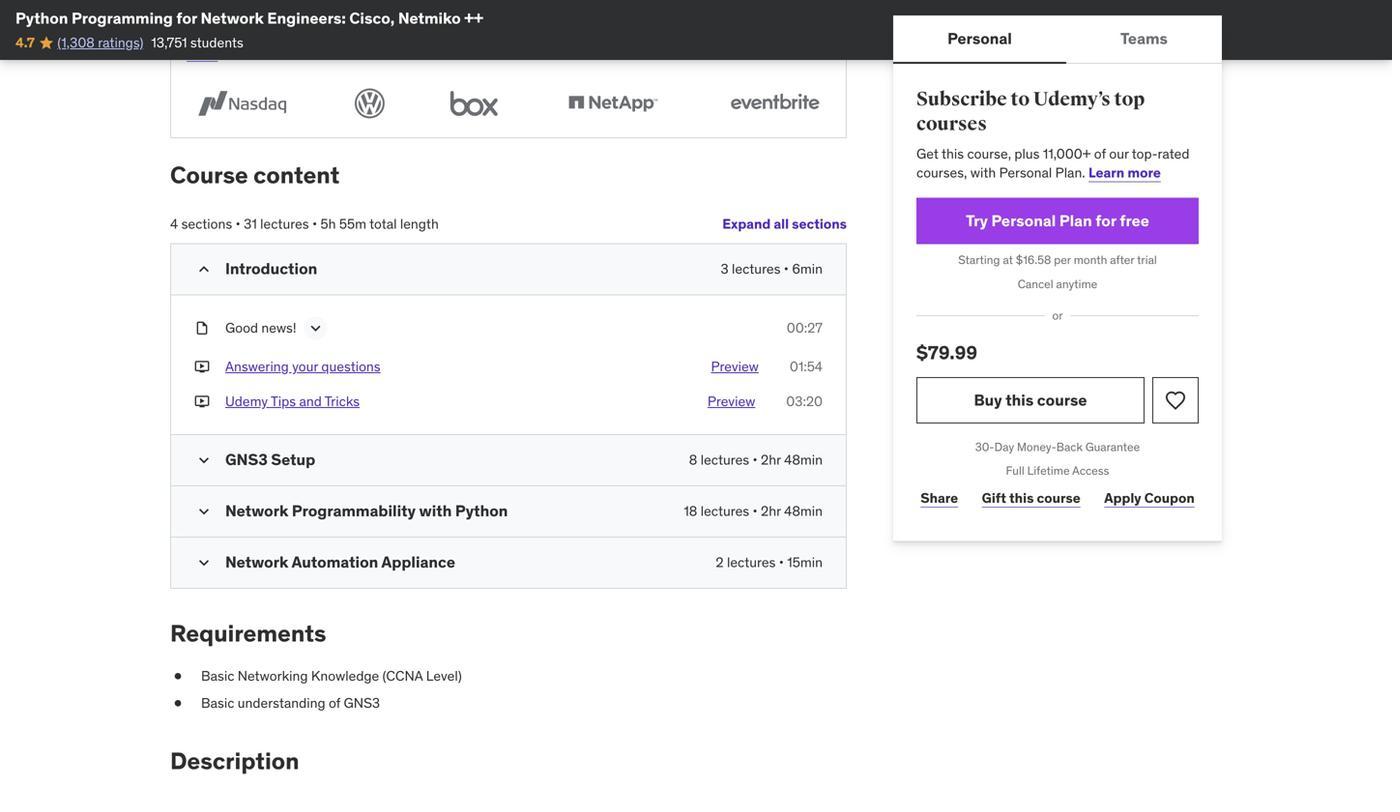 Task type: vqa. For each thing, say whether or not it's contained in the screenshot.
Data
no



Task type: describe. For each thing, give the bounding box(es) containing it.
01:54
[[790, 358, 823, 375]]

all
[[774, 215, 789, 232]]

starting
[[959, 252, 1000, 267]]

3
[[721, 260, 729, 278]]

(ccna
[[383, 667, 423, 685]]

buy this course
[[974, 390, 1087, 410]]

try
[[966, 211, 988, 231]]

0 vertical spatial top-
[[460, 24, 486, 42]]

learn for subscribe to udemy's top courses
[[1089, 164, 1125, 181]]

• left 31
[[236, 215, 241, 233]]

• for introduction
[[784, 260, 789, 278]]

day
[[995, 439, 1015, 454]]

1 horizontal spatial xsmall image
[[194, 392, 210, 411]]

small image for network programmability with python
[[194, 502, 214, 521]]

1 horizontal spatial gns3
[[344, 694, 380, 712]]

0 horizontal spatial courses
[[521, 24, 569, 42]]

selected
[[286, 24, 338, 42]]

apply coupon
[[1105, 489, 1195, 507]]

48min for gns3 setup
[[784, 451, 823, 468]]

course up collection
[[371, 1, 421, 20]]

plus
[[1015, 145, 1040, 162]]

0 vertical spatial python
[[15, 8, 68, 28]]

programming
[[72, 8, 173, 28]]

4
[[170, 215, 178, 233]]

1 horizontal spatial for
[[341, 24, 357, 42]]

0 vertical spatial network
[[201, 8, 264, 28]]

00:27
[[787, 319, 823, 337]]

preview for 01:54
[[711, 358, 759, 375]]

expand
[[723, 215, 771, 232]]

learn more for top companies offer this course to their employees
[[187, 24, 810, 61]]

++
[[464, 8, 484, 28]]

0 horizontal spatial gns3
[[225, 450, 268, 469]]

0 vertical spatial our
[[361, 24, 380, 42]]

anytime
[[1057, 276, 1098, 291]]

setup
[[271, 450, 315, 469]]

more for top companies offer this course to their employees
[[187, 43, 218, 61]]

get this course, plus 11,000+ of our top-rated courses, with personal plan.
[[917, 145, 1190, 181]]

trusted
[[572, 24, 616, 42]]

2hr for network programmability with python
[[761, 502, 781, 520]]

employees
[[481, 1, 561, 20]]

total
[[369, 215, 397, 233]]

teams
[[1121, 28, 1168, 48]]

show lecture description image
[[306, 319, 325, 338]]

personal inside get this course, plus 11,000+ of our top-rated courses, with personal plan.
[[1000, 164, 1052, 181]]

top companies offer this course to their employees
[[187, 1, 561, 20]]

month
[[1074, 252, 1108, 267]]

learn for top companies offer this course to their employees
[[775, 24, 810, 42]]

udemy tips and tricks
[[225, 392, 360, 410]]

students
[[190, 34, 244, 51]]

per
[[1054, 252, 1071, 267]]

2 vertical spatial of
[[329, 694, 341, 712]]

1 vertical spatial xsmall image
[[170, 694, 186, 713]]

this for buy
[[1006, 390, 1034, 410]]

this right offer
[[339, 1, 367, 20]]

30-day money-back guarantee full lifetime access
[[976, 439, 1140, 478]]

course down companies
[[215, 24, 256, 42]]

network programmability with python
[[225, 501, 508, 521]]

$16.58
[[1016, 252, 1052, 267]]

buy this course button
[[917, 377, 1145, 423]]

this
[[187, 24, 212, 42]]

1 horizontal spatial python
[[455, 501, 508, 521]]

basic networking knowledge (ccna level)
[[201, 667, 462, 685]]

30-
[[976, 439, 995, 454]]

with inside get this course, plus 11,000+ of our top-rated courses, with personal plan.
[[971, 164, 996, 181]]

subscribe
[[917, 88, 1007, 111]]

teams button
[[1067, 15, 1222, 62]]

udemy
[[225, 392, 268, 410]]

share button
[[917, 479, 963, 518]]

collection
[[384, 24, 442, 42]]

try personal plan for free link
[[917, 198, 1199, 244]]

personal inside button
[[948, 28, 1012, 48]]

(1,308
[[57, 34, 95, 51]]

gift this course
[[982, 489, 1081, 507]]

free
[[1120, 211, 1150, 231]]

subscribe to udemy's top courses
[[917, 88, 1145, 136]]

access
[[1073, 463, 1110, 478]]

of inside get this course, plus 11,000+ of our top-rated courses, with personal plan.
[[1095, 145, 1106, 162]]

this for get
[[942, 145, 964, 162]]

1 vertical spatial xsmall image
[[194, 358, 210, 376]]

0 vertical spatial xsmall image
[[194, 319, 210, 338]]

course
[[170, 160, 248, 189]]

preview for 03:20
[[708, 392, 756, 410]]

netapp image
[[558, 85, 669, 122]]

6min
[[792, 260, 823, 278]]

level)
[[426, 667, 462, 685]]

coupon
[[1145, 489, 1195, 507]]

by
[[619, 24, 633, 42]]

or
[[1053, 308, 1063, 323]]

introduction
[[225, 259, 317, 279]]

networking
[[238, 667, 308, 685]]

lectures for programmability
[[701, 502, 750, 520]]

rated inside get this course, plus 11,000+ of our top-rated courses, with personal plan.
[[1158, 145, 1190, 162]]

buy
[[974, 390, 1002, 410]]

small image for introduction
[[194, 260, 214, 279]]

guarantee
[[1086, 439, 1140, 454]]

engineers:
[[267, 8, 346, 28]]

netmiko
[[398, 8, 461, 28]]

learn more for subscribe to udemy's top courses
[[1089, 164, 1161, 181]]

good
[[225, 319, 258, 337]]

our inside get this course, plus 11,000+ of our top-rated courses, with personal plan.
[[1110, 145, 1129, 162]]

48min for network programmability with python
[[784, 502, 823, 520]]

lectures for automation
[[727, 554, 776, 571]]

appliance
[[381, 552, 456, 572]]

top
[[187, 1, 213, 20]]

try personal plan for free
[[966, 211, 1150, 231]]

and
[[299, 392, 322, 410]]

gift
[[982, 489, 1007, 507]]

2 lectures • 15min
[[716, 554, 823, 571]]

offer
[[301, 1, 336, 20]]

box image
[[442, 85, 507, 122]]

basic for basic networking knowledge (ccna level)
[[201, 667, 234, 685]]

• for network automation appliance
[[779, 554, 784, 571]]

0 horizontal spatial with
[[419, 501, 452, 521]]

03:20
[[787, 392, 823, 410]]

learn more link for subscribe to udemy's top courses
[[1089, 164, 1161, 181]]



Task type: locate. For each thing, give the bounding box(es) containing it.
1 vertical spatial learn more
[[1089, 164, 1161, 181]]

was
[[259, 24, 283, 42]]

xsmall image up description
[[170, 694, 186, 713]]

• for network programmability with python
[[753, 502, 758, 520]]

this up courses, on the right top of page
[[942, 145, 964, 162]]

1 48min from the top
[[784, 451, 823, 468]]

2hr
[[761, 451, 781, 468], [761, 502, 781, 520]]

nasdaq image
[[187, 85, 298, 122]]

network down 'gns3 setup'
[[225, 501, 289, 521]]

1 horizontal spatial top-
[[1132, 145, 1158, 162]]

0 vertical spatial preview
[[711, 358, 759, 375]]

tab list containing personal
[[894, 15, 1222, 64]]

share
[[921, 489, 959, 507]]

questions
[[321, 358, 381, 375]]

1 horizontal spatial sections
[[792, 215, 847, 232]]

48min down 03:20
[[784, 451, 823, 468]]

python
[[15, 8, 68, 28], [455, 501, 508, 521]]

(1,308 ratings)
[[57, 34, 143, 51]]

network up requirements
[[225, 552, 289, 572]]

learn
[[775, 24, 810, 42], [1089, 164, 1125, 181]]

0 vertical spatial small image
[[194, 260, 214, 279]]

0 horizontal spatial python
[[15, 8, 68, 28]]

48min up 15min at the right of the page
[[784, 502, 823, 520]]

network for network automation appliance
[[225, 552, 289, 572]]

1 vertical spatial network
[[225, 501, 289, 521]]

1 horizontal spatial our
[[1110, 145, 1129, 162]]

0 horizontal spatial more
[[187, 43, 218, 61]]

2 horizontal spatial for
[[1096, 211, 1117, 231]]

18
[[684, 502, 698, 520]]

this right the buy
[[1006, 390, 1034, 410]]

ratings)
[[98, 34, 143, 51]]

their
[[443, 1, 478, 20]]

preview left 01:54
[[711, 358, 759, 375]]

• left 6min
[[784, 260, 789, 278]]

news!
[[261, 319, 296, 337]]

1 horizontal spatial to
[[1011, 88, 1030, 111]]

2hr for gns3 setup
[[761, 451, 781, 468]]

basic
[[201, 667, 234, 685], [201, 694, 234, 712]]

gift this course link
[[978, 479, 1085, 518]]

1 horizontal spatial rated
[[1158, 145, 1190, 162]]

2 vertical spatial small image
[[194, 553, 214, 572]]

1 vertical spatial preview
[[708, 392, 756, 410]]

5h 55m
[[321, 215, 366, 233]]

good news!
[[225, 319, 296, 337]]

8 lectures • 2hr 48min
[[689, 451, 823, 468]]

personal button
[[894, 15, 1067, 62]]

of right 11,000+
[[1095, 145, 1106, 162]]

understanding
[[238, 694, 326, 712]]

• for gns3 setup
[[753, 451, 758, 468]]

gns3 down the knowledge
[[344, 694, 380, 712]]

with up appliance at the left of page
[[419, 501, 452, 521]]

network automation appliance
[[225, 552, 456, 572]]

this inside button
[[1006, 390, 1034, 410]]

0 vertical spatial rated
[[486, 24, 518, 42]]

wishlist image
[[1164, 389, 1188, 412]]

31
[[244, 215, 257, 233]]

0 vertical spatial learn
[[775, 24, 810, 42]]

1 vertical spatial 2hr
[[761, 502, 781, 520]]

courses down employees
[[521, 24, 569, 42]]

learn more link down employees
[[187, 24, 810, 61]]

small image
[[194, 451, 214, 470]]

answering your questions button
[[225, 358, 381, 376]]

1 vertical spatial learn more link
[[1089, 164, 1161, 181]]

answering
[[225, 358, 289, 375]]

2 vertical spatial network
[[225, 552, 289, 572]]

• left 5h 55m at top left
[[312, 215, 317, 233]]

0 vertical spatial 2hr
[[761, 451, 781, 468]]

course inside button
[[1037, 390, 1087, 410]]

content
[[253, 160, 340, 189]]

xsmall image down requirements
[[170, 667, 186, 686]]

personal up $16.58
[[992, 211, 1056, 231]]

plan.
[[1056, 164, 1086, 181]]

0 vertical spatial learn more link
[[187, 24, 810, 61]]

learn more link up free
[[1089, 164, 1161, 181]]

network up students
[[201, 8, 264, 28]]

1 horizontal spatial of
[[446, 24, 457, 42]]

1 vertical spatial courses
[[917, 112, 987, 136]]

with down course, at the top of the page
[[971, 164, 996, 181]]

1 vertical spatial learn
[[1089, 164, 1125, 181]]

small image down small icon
[[194, 502, 214, 521]]

for
[[176, 8, 197, 28], [341, 24, 357, 42], [1096, 211, 1117, 231]]

0 horizontal spatial of
[[329, 694, 341, 712]]

0 vertical spatial basic
[[201, 667, 234, 685]]

our right 11,000+
[[1110, 145, 1129, 162]]

tips
[[271, 392, 296, 410]]

1 vertical spatial more
[[1128, 164, 1161, 181]]

python up "4.7"
[[15, 8, 68, 28]]

this inside get this course, plus 11,000+ of our top-rated courses, with personal plan.
[[942, 145, 964, 162]]

knowledge
[[311, 667, 379, 685]]

preview
[[711, 358, 759, 375], [708, 392, 756, 410]]

lectures right 31
[[260, 215, 309, 233]]

to left their
[[424, 1, 440, 20]]

3 small image from the top
[[194, 553, 214, 572]]

network for network programmability with python
[[225, 501, 289, 521]]

personal down "plus"
[[1000, 164, 1052, 181]]

basic for basic understanding of gns3
[[201, 694, 234, 712]]

1 vertical spatial with
[[419, 501, 452, 521]]

personal
[[948, 28, 1012, 48], [1000, 164, 1052, 181], [992, 211, 1056, 231]]

xsmall image
[[194, 319, 210, 338], [194, 358, 210, 376], [170, 667, 186, 686]]

1 horizontal spatial learn
[[1089, 164, 1125, 181]]

top- down their
[[460, 24, 486, 42]]

apply
[[1105, 489, 1142, 507]]

0 horizontal spatial for
[[176, 8, 197, 28]]

• down 8 lectures • 2hr 48min
[[753, 502, 758, 520]]

lectures right "3"
[[732, 260, 781, 278]]

udemy tips and tricks button
[[225, 392, 360, 411]]

sections
[[792, 215, 847, 232], [181, 215, 232, 233]]

1 vertical spatial our
[[1110, 145, 1129, 162]]

expand all sections button
[[723, 205, 847, 243]]

learn more link for top companies offer this course to their employees
[[187, 24, 810, 61]]

network
[[201, 8, 264, 28], [225, 501, 289, 521], [225, 552, 289, 572]]

small image up requirements
[[194, 553, 214, 572]]

sections right all
[[792, 215, 847, 232]]

gns3 setup
[[225, 450, 315, 469]]

1 vertical spatial top-
[[1132, 145, 1158, 162]]

course content
[[170, 160, 340, 189]]

top- down top
[[1132, 145, 1158, 162]]

0 horizontal spatial top-
[[460, 24, 486, 42]]

learn inside 'link'
[[775, 24, 810, 42]]

requirements
[[170, 619, 326, 648]]

more inside 'link'
[[187, 43, 218, 61]]

python programming for network engineers: cisco, netmiko ++
[[15, 8, 484, 28]]

small image
[[194, 260, 214, 279], [194, 502, 214, 521], [194, 553, 214, 572]]

basic down requirements
[[201, 667, 234, 685]]

worldwide.
[[707, 24, 772, 42]]

money-
[[1017, 439, 1057, 454]]

of down basic networking knowledge (ccna level)
[[329, 694, 341, 712]]

description
[[170, 746, 299, 775]]

cisco,
[[349, 8, 395, 28]]

0 horizontal spatial rated
[[486, 24, 518, 42]]

0 vertical spatial with
[[971, 164, 996, 181]]

1 vertical spatial personal
[[1000, 164, 1052, 181]]

small image for network automation appliance
[[194, 553, 214, 572]]

expand all sections
[[723, 215, 847, 232]]

sections right "4"
[[181, 215, 232, 233]]

python up appliance at the left of page
[[455, 501, 508, 521]]

our down top companies offer this course to their employees
[[361, 24, 380, 42]]

0 horizontal spatial our
[[361, 24, 380, 42]]

0 horizontal spatial xsmall image
[[170, 694, 186, 713]]

programmability
[[292, 501, 416, 521]]

2
[[716, 554, 724, 571]]

courses inside subscribe to udemy's top courses
[[917, 112, 987, 136]]

2 small image from the top
[[194, 502, 214, 521]]

of
[[446, 24, 457, 42], [1095, 145, 1106, 162], [329, 694, 341, 712]]

businesses
[[636, 24, 704, 42]]

48min
[[784, 451, 823, 468], [784, 502, 823, 520]]

xsmall image left "answering"
[[194, 358, 210, 376]]

small image left introduction
[[194, 260, 214, 279]]

2 vertical spatial xsmall image
[[170, 667, 186, 686]]

lectures right 18 at bottom
[[701, 502, 750, 520]]

back
[[1057, 439, 1083, 454]]

1 vertical spatial python
[[455, 501, 508, 521]]

learn more up free
[[1089, 164, 1161, 181]]

automation
[[292, 552, 378, 572]]

1 small image from the top
[[194, 260, 214, 279]]

1 horizontal spatial with
[[971, 164, 996, 181]]

udemy's
[[1034, 88, 1111, 111]]

course up back
[[1037, 390, 1087, 410]]

0 vertical spatial learn more
[[187, 24, 810, 61]]

1 vertical spatial to
[[1011, 88, 1030, 111]]

0 vertical spatial 48min
[[784, 451, 823, 468]]

personal up subscribe
[[948, 28, 1012, 48]]

learn right worldwide.
[[775, 24, 810, 42]]

1 vertical spatial 48min
[[784, 502, 823, 520]]

0 horizontal spatial learn more
[[187, 24, 810, 61]]

2 2hr from the top
[[761, 502, 781, 520]]

2 vertical spatial personal
[[992, 211, 1056, 231]]

0 vertical spatial of
[[446, 24, 457, 42]]

courses down subscribe
[[917, 112, 987, 136]]

2hr up 18 lectures • 2hr 48min
[[761, 451, 781, 468]]

0 horizontal spatial learn
[[775, 24, 810, 42]]

0 vertical spatial gns3
[[225, 450, 268, 469]]

1 vertical spatial basic
[[201, 694, 234, 712]]

to
[[424, 1, 440, 20], [1011, 88, 1030, 111]]

more for subscribe to udemy's top courses
[[1128, 164, 1161, 181]]

0 vertical spatial personal
[[948, 28, 1012, 48]]

for up 13,751 students
[[176, 8, 197, 28]]

2 horizontal spatial of
[[1095, 145, 1106, 162]]

more down the this
[[187, 43, 218, 61]]

xsmall image
[[194, 392, 210, 411], [170, 694, 186, 713]]

to left the udemy's on the top right of the page
[[1011, 88, 1030, 111]]

gns3 right small icon
[[225, 450, 268, 469]]

cancel
[[1018, 276, 1054, 291]]

to inside subscribe to udemy's top courses
[[1011, 88, 1030, 111]]

0 horizontal spatial learn more link
[[187, 24, 810, 61]]

lectures right 2
[[727, 554, 776, 571]]

2 basic from the top
[[201, 694, 234, 712]]

2 48min from the top
[[784, 502, 823, 520]]

1 horizontal spatial courses
[[917, 112, 987, 136]]

2 sections from the left
[[181, 215, 232, 233]]

course down lifetime at the bottom right of page
[[1037, 489, 1081, 507]]

0 vertical spatial more
[[187, 43, 218, 61]]

8
[[689, 451, 698, 468]]

1 horizontal spatial learn more
[[1089, 164, 1161, 181]]

0 vertical spatial xsmall image
[[194, 392, 210, 411]]

1 horizontal spatial more
[[1128, 164, 1161, 181]]

1 horizontal spatial learn more link
[[1089, 164, 1161, 181]]

1 vertical spatial rated
[[1158, 145, 1190, 162]]

lectures for setup
[[701, 451, 750, 468]]

for down top companies offer this course to their employees
[[341, 24, 357, 42]]

basic up description
[[201, 694, 234, 712]]

of down their
[[446, 24, 457, 42]]

$79.99
[[917, 341, 978, 364]]

full
[[1006, 463, 1025, 478]]

lectures right 8
[[701, 451, 750, 468]]

gns3
[[225, 450, 268, 469], [344, 694, 380, 712]]

1 basic from the top
[[201, 667, 234, 685]]

this right gift on the bottom
[[1010, 489, 1034, 507]]

preview up 8 lectures • 2hr 48min
[[708, 392, 756, 410]]

13,751
[[151, 34, 187, 51]]

top- inside get this course, plus 11,000+ of our top-rated courses, with personal plan.
[[1132, 145, 1158, 162]]

2hr up 2 lectures • 15min
[[761, 502, 781, 520]]

1 vertical spatial of
[[1095, 145, 1106, 162]]

1 vertical spatial small image
[[194, 502, 214, 521]]

answering your questions
[[225, 358, 381, 375]]

0 vertical spatial courses
[[521, 24, 569, 42]]

• up 18 lectures • 2hr 48min
[[753, 451, 758, 468]]

sections inside expand all sections dropdown button
[[792, 215, 847, 232]]

1 vertical spatial gns3
[[344, 694, 380, 712]]

tab list
[[894, 15, 1222, 64]]

learn more down employees
[[187, 24, 810, 61]]

trial
[[1137, 252, 1157, 267]]

0 horizontal spatial to
[[424, 1, 440, 20]]

get
[[917, 145, 939, 162]]

rated
[[486, 24, 518, 42], [1158, 145, 1190, 162]]

for left free
[[1096, 211, 1117, 231]]

4 sections • 31 lectures • 5h 55m total length
[[170, 215, 439, 233]]

11,000+
[[1043, 145, 1091, 162]]

1 2hr from the top
[[761, 451, 781, 468]]

volkswagen image
[[349, 85, 391, 122]]

companies
[[217, 1, 298, 20]]

0 vertical spatial to
[[424, 1, 440, 20]]

eventbrite image
[[719, 85, 831, 122]]

this for gift
[[1010, 489, 1034, 507]]

at
[[1003, 252, 1013, 267]]

top-
[[460, 24, 486, 42], [1132, 145, 1158, 162]]

learn right plan. at the right
[[1089, 164, 1125, 181]]

top
[[1114, 88, 1145, 111]]

xsmall image left udemy
[[194, 392, 210, 411]]

xsmall image left good
[[194, 319, 210, 338]]

1 sections from the left
[[792, 215, 847, 232]]

this course was selected for our collection of top-rated courses trusted by businesses worldwide.
[[187, 24, 772, 42]]

more up free
[[1128, 164, 1161, 181]]

0 horizontal spatial sections
[[181, 215, 232, 233]]

• left 15min at the right of the page
[[779, 554, 784, 571]]



